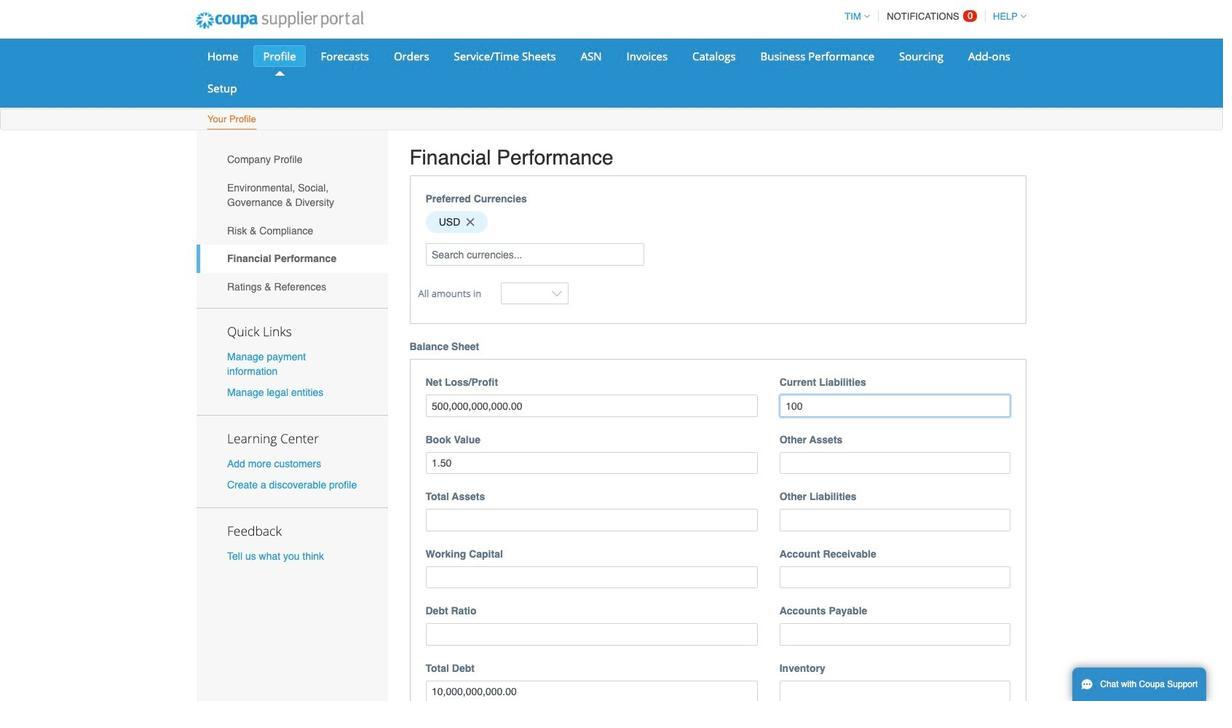 Task type: describe. For each thing, give the bounding box(es) containing it.
coupa supplier portal image
[[186, 2, 373, 39]]

option inside selected list box
[[426, 211, 488, 233]]



Task type: vqa. For each thing, say whether or not it's contained in the screenshot.
SEARCH CURRENCIES... field
yes



Task type: locate. For each thing, give the bounding box(es) containing it.
None text field
[[426, 624, 758, 646], [780, 681, 1011, 702], [426, 624, 758, 646], [780, 681, 1011, 702]]

Search currencies... field
[[426, 244, 644, 266]]

option
[[426, 211, 488, 233]]

selected list box
[[421, 207, 1016, 237]]

None text field
[[426, 395, 758, 417], [780, 395, 1011, 417], [426, 452, 758, 475], [780, 452, 1011, 475], [426, 510, 758, 532], [780, 510, 1011, 532], [426, 567, 758, 589], [780, 567, 1011, 589], [780, 624, 1011, 646], [426, 681, 758, 702], [426, 395, 758, 417], [780, 395, 1011, 417], [426, 452, 758, 475], [780, 452, 1011, 475], [426, 510, 758, 532], [780, 510, 1011, 532], [426, 567, 758, 589], [780, 567, 1011, 589], [780, 624, 1011, 646], [426, 681, 758, 702]]

navigation
[[839, 2, 1027, 31]]



